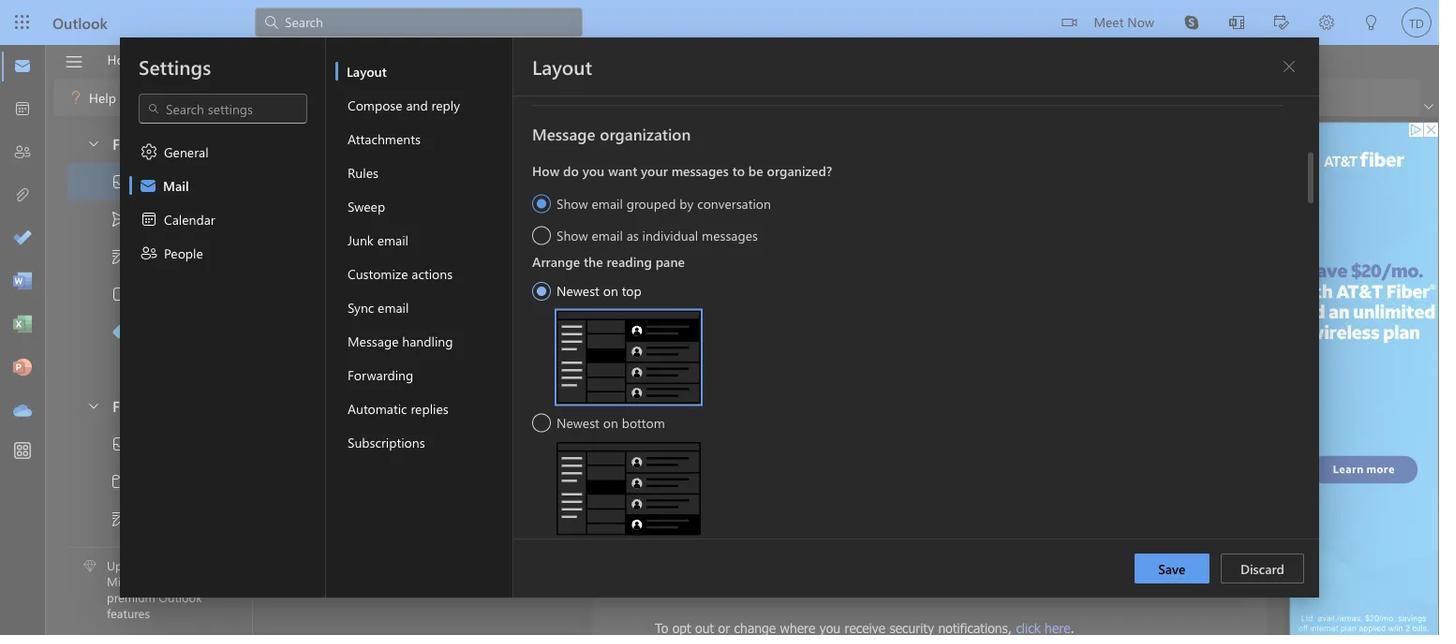Task type: locate. For each thing, give the bounding box(es) containing it.
home button
[[93, 45, 156, 74]]

None text field
[[653, 264, 1112, 286]]

inbox down 
[[137, 173, 170, 190]]

with right the 365
[[184, 573, 207, 590]]

0 horizontal spatial with
[[184, 573, 207, 590]]

2 horizontal spatial with
[[946, 505, 970, 521]]

you right to:
[[676, 267, 697, 284]]

microsoft account team down junk email
[[319, 252, 456, 269]]

settings tab list
[[120, 37, 326, 598]]

problem
[[738, 537, 785, 553]]

1 horizontal spatial only
[[1057, 521, 1081, 537]]

2 newest from the top
[[557, 414, 599, 431]]

0 vertical spatial 10/2
[[519, 272, 542, 287]]

junk email button
[[335, 223, 512, 257]]

0 vertical spatial mon
[[493, 272, 516, 287]]

 button inside favorites tree item
[[77, 126, 109, 160]]

team up 'microsoft account security info was added'
[[426, 327, 456, 345]]

0 horizontal spatial for
[[792, 319, 836, 362]]

folders tree item
[[67, 388, 218, 425]]

 inside favorites tree item
[[86, 135, 101, 150]]

Search settings search field
[[160, 99, 288, 118]]

inbox heading
[[296, 125, 392, 166]]

now
[[1127, 13, 1154, 30]]

message inside "layout" tab panel
[[532, 123, 595, 144]]

1 vertical spatial if
[[1212, 521, 1220, 537]]

outlook down settings
[[159, 88, 206, 106]]

dialog containing settings
[[0, 0, 1439, 635]]

microsoft account security info verification up sync email button
[[319, 270, 564, 288]]

a right provide
[[750, 464, 757, 480]]

microsoft account security info verification up be
[[603, 135, 894, 155]]

rules
[[348, 163, 378, 181]]

view
[[172, 51, 199, 68]]

code left every at the bottom of the page
[[761, 464, 788, 480]]

inbox
[[320, 134, 359, 154], [137, 173, 170, 190]]

meet
[[1094, 13, 1124, 30]]

microsoft up 'features'
[[107, 573, 158, 590]]

sent
[[137, 211, 162, 228]]

newest on top
[[557, 282, 642, 299]]

2 vertical spatial with
[[184, 573, 207, 590]]

premium features image
[[83, 560, 97, 573]]

help
[[89, 88, 116, 106]]

1 vertical spatial newest
[[557, 414, 599, 431]]

0 horizontal spatial microsoft account security info verification
[[319, 270, 564, 288]]

to right upgrade
[[157, 557, 168, 574]]

layout inside tab panel
[[532, 53, 592, 80]]

only
[[828, 448, 851, 464], [1057, 521, 1081, 537]]

email left 'as'
[[592, 226, 623, 244]]

1 horizontal spatial you
[[1166, 448, 1187, 464]]

the left microsoft account team icon
[[584, 252, 603, 270]]

 for 
[[111, 510, 129, 528]]

1 vertical spatial was
[[1178, 432, 1200, 448]]

0 horizontal spatial layout
[[347, 62, 387, 80]]

 outlook mobile
[[137, 88, 249, 107]]

0 vertical spatial was
[[500, 346, 522, 364]]

email down want
[[592, 194, 623, 212]]

management
[[546, 194, 625, 212]]

 down  help
[[86, 135, 101, 150]]

 inside tree item
[[111, 247, 129, 266]]

general
[[164, 143, 209, 160]]

much
[[708, 191, 740, 208]]

1 vertical spatial 10/2
[[519, 348, 542, 363]]

show for show email as individual messages
[[557, 226, 588, 244]]

 inside tree
[[111, 435, 129, 453]]

mon for verification
[[493, 272, 516, 287]]

tree containing 
[[67, 425, 218, 635]]

1 horizontal spatial inbox
[[320, 134, 359, 154]]

1  button from the top
[[77, 126, 109, 160]]

with right associated on the right
[[946, 505, 970, 521]]

1 horizontal spatial message
[[532, 123, 595, 144]]

 button for folders
[[77, 388, 109, 423]]

 button down  help
[[77, 126, 109, 160]]

a right "this"
[[1204, 432, 1211, 448]]

 left 
[[111, 247, 129, 266]]

with right problem
[[789, 537, 814, 553]]

2 mon from the top
[[493, 348, 516, 363]]

0 vertical spatial inbox
[[320, 134, 359, 154]]

outlook inside upgrade to microsoft 365 with premium outlook features
[[159, 589, 202, 605]]

1 show from the top
[[557, 194, 588, 212]]

2 microsoft account team from the top
[[319, 327, 456, 345]]

message for message handling
[[348, 332, 399, 349]]

2 vertical spatial on
[[879, 432, 894, 448]]

account inside microsoft account team to: you
[[720, 242, 772, 262]]

mon right actions
[[493, 272, 516, 287]]

in.
[[910, 464, 924, 480]]

1 vertical spatial verification
[[500, 270, 564, 288]]

was inside . this was a periodic security check which only happens if you haven't used a security code recently. you won't need to provide a code every time you sign in.
[[1178, 432, 1200, 448]]

 inside tree
[[111, 510, 129, 528]]

message list section
[[255, 120, 682, 634]]


[[111, 285, 129, 304]]

inbox inside  inbox
[[137, 173, 170, 190]]

to left spam
[[766, 521, 777, 537]]

layout heading
[[532, 53, 592, 80]]

1 vertical spatial messages
[[702, 226, 758, 244]]

organized?
[[767, 162, 832, 179]]

mon 10/2 right handling at bottom
[[493, 348, 542, 363]]

time
[[828, 464, 853, 480]]

and left up-
[[1097, 505, 1119, 521]]

show email grouped by conversation
[[557, 194, 771, 212]]

0 horizontal spatial inbox
[[137, 173, 170, 190]]

you right do
[[583, 162, 605, 179]]

tab list
[[93, 45, 270, 74]]

you inside 'option group'
[[583, 162, 605, 179]]

a right "ever"
[[727, 537, 734, 553]]

1 horizontal spatial and
[[1097, 505, 1119, 521]]

message organization element
[[532, 157, 1284, 635]]

1 vertical spatial you
[[1166, 448, 1187, 464]]

team up sync email button
[[426, 252, 456, 269]]

this
[[715, 521, 736, 537]]

conversation
[[697, 194, 771, 212]]

10/2 for verification
[[519, 272, 542, 287]]


[[111, 322, 129, 341]]

you left or
[[816, 521, 837, 537]]

email right sync
[[378, 298, 409, 316]]

organization
[[600, 123, 691, 144]]

layout up  button
[[532, 53, 592, 80]]

microsoft account security info was added
[[319, 346, 562, 364]]

1 mon from the top
[[493, 272, 516, 287]]

 up ""
[[111, 435, 129, 453]]

you inside . this was a periodic security check which only happens if you haven't used a security code recently. you won't need to provide a code every time you sign in.
[[1166, 448, 1187, 464]]

0 vertical spatial only
[[828, 448, 851, 464]]

layout up compose
[[347, 62, 387, 80]]

1 vertical spatial microsoft account security info verification
[[319, 270, 564, 288]]

0 horizontal spatial if
[[908, 448, 916, 464]]

want
[[608, 162, 637, 179]]

security inside 'it's important to keep the security info associated with your account correct and up-to-date. we'll never use this info to spam you or for any marketing purposes — it's only to verify your identity if there's ever a problem with your account.'
[[807, 505, 852, 521]]

compose and reply
[[348, 96, 460, 113]]

you left sign
[[857, 464, 878, 480]]

new
[[421, 457, 445, 474]]

to right need
[[687, 464, 699, 480]]

the right keep
[[784, 505, 803, 521]]

1 vertical spatial 
[[111, 510, 129, 528]]

1 vertical spatial only
[[1057, 521, 1081, 537]]

1 horizontal spatial layout
[[532, 53, 592, 80]]

0 horizontal spatial you
[[676, 267, 697, 284]]

outlook team
[[319, 438, 399, 455]]

2  button from the top
[[77, 388, 109, 423]]

 left 
[[111, 172, 129, 191]]

if inside 'it's important to keep the security info associated with your account correct and up-to-date. we'll never use this info to spam you or for any marketing purposes — it's only to verify your identity if there's ever a problem with your account.'
[[1212, 521, 1220, 537]]

microsoft inside microsoft account thanks for verifying your security info
[[655, 299, 720, 317]]

1 vertical spatial 
[[86, 398, 101, 413]]

0 vertical spatial 
[[111, 247, 129, 266]]

identity
[[1166, 521, 1208, 537]]

keep
[[753, 505, 780, 521]]

2 show from the top
[[557, 226, 588, 244]]

outlook up 
[[52, 12, 108, 32]]

a inside 'it's important to keep the security info associated with your account correct and up-to-date. we'll never use this info to spam you or for any marketing purposes — it's only to verify your identity if there's ever a problem with your account.'
[[727, 537, 734, 553]]

microsoft up the you popup button
[[653, 242, 716, 262]]

verification down arrange
[[500, 270, 564, 288]]

1 vertical spatial and
[[1097, 505, 1119, 521]]

0 vertical spatial  button
[[77, 126, 109, 160]]

mon
[[493, 272, 516, 287], [493, 348, 516, 363]]

2 mon 10/2 from the top
[[493, 348, 542, 363]]

arrange
[[532, 252, 580, 270]]


[[111, 247, 129, 266], [111, 510, 129, 528]]

1  from the top
[[86, 135, 101, 150]]

you left won't
[[1166, 448, 1187, 464]]

verifying
[[847, 319, 990, 362]]

newest left "bottom"
[[557, 414, 599, 431]]

show up arrange
[[557, 226, 588, 244]]

mail image
[[13, 57, 32, 76]]

0 vertical spatial verification
[[818, 135, 894, 155]]

arrange the reading pane
[[532, 252, 685, 270]]

1  from the top
[[111, 247, 129, 266]]

to down team
[[376, 457, 388, 474]]

to inside . this was a periodic security check which only happens if you haven't used a security code recently. you won't need to provide a code every time you sign in.
[[687, 464, 699, 480]]

star
[[414, 194, 438, 212]]

1 10/2 from the top
[[519, 272, 542, 287]]

0 vertical spatial show
[[557, 194, 588, 212]]

messages up  getting too much email?
[[671, 162, 729, 179]]

outlook up welcome
[[319, 438, 365, 455]]

0 vertical spatial messages
[[671, 162, 729, 179]]

0 horizontal spatial and
[[406, 96, 428, 113]]

team for verification
[[426, 252, 456, 269]]

1 horizontal spatial with
[[789, 537, 814, 553]]

subscriptions button
[[335, 425, 512, 459]]

and left reply
[[406, 96, 428, 113]]

only inside . this was a periodic security check which only happens if you haven't used a security code recently. you won't need to provide a code every time you sign in.
[[828, 448, 851, 464]]

you button
[[673, 266, 700, 286]]

verification inside message list list box
[[500, 270, 564, 288]]

1 vertical spatial mon
[[493, 348, 516, 363]]

newest down arrange
[[557, 282, 599, 299]]

microsoft account security info verification
[[603, 135, 894, 155], [319, 270, 564, 288]]

message handling button
[[335, 324, 512, 358]]

 button
[[542, 132, 572, 158]]

show down do
[[557, 194, 588, 212]]

1 horizontal spatial for
[[857, 521, 873, 537]]

mon 10/2 for was
[[493, 348, 542, 363]]

none text field containing to:
[[653, 264, 1112, 286]]

0 vertical spatial microsoft account security info verification
[[603, 135, 894, 155]]

only right it's
[[1057, 521, 1081, 537]]

to inside message list list box
[[376, 457, 388, 474]]

1 vertical spatial inbox
[[137, 173, 170, 190]]

0 horizontal spatial only
[[828, 448, 851, 464]]

rated.
[[441, 194, 479, 212]]

on up sign
[[879, 432, 894, 448]]

microsoft up sync
[[319, 270, 373, 288]]

1 vertical spatial microsoft account team
[[319, 327, 456, 345]]

every
[[792, 464, 824, 480]]

microsoft account team for microsoft account security info was added
[[319, 327, 456, 345]]

2 10/2 from the top
[[519, 348, 542, 363]]

there's
[[655, 537, 694, 553]]

outlook
[[52, 12, 108, 32], [159, 88, 206, 106], [319, 438, 365, 455], [159, 589, 202, 605]]


[[139, 176, 157, 195]]

newest
[[557, 282, 599, 299], [557, 414, 599, 431]]

favorites
[[112, 133, 173, 153]]

thanks
[[655, 319, 781, 362]]

if right sign
[[908, 448, 916, 464]]

1 vertical spatial  button
[[77, 388, 109, 423]]

tree
[[67, 425, 218, 635]]

 button
[[77, 126, 109, 160], [77, 388, 109, 423]]

was right "this"
[[1178, 432, 1200, 448]]

document
[[0, 0, 1439, 635]]

 down ""
[[111, 510, 129, 528]]

used
[[991, 448, 1018, 464]]

microsoft account team
[[319, 252, 456, 269], [319, 327, 456, 345]]

team
[[776, 242, 810, 262], [426, 252, 456, 269], [426, 327, 456, 345]]

was
[[500, 346, 522, 364], [1178, 432, 1200, 448]]

2  from the top
[[111, 510, 129, 528]]

1 microsoft account team from the top
[[319, 252, 456, 269]]

0 horizontal spatial message
[[348, 332, 399, 349]]

attachments button
[[335, 122, 512, 156]]

and inside compose and reply button
[[406, 96, 428, 113]]

0 horizontal spatial was
[[500, 346, 522, 364]]

replies
[[411, 400, 448, 417]]

a right used
[[1022, 448, 1029, 464]]

0 vertical spatial newest
[[557, 282, 599, 299]]

mon left the added
[[493, 348, 516, 363]]

contractsafe
[[319, 176, 395, 193]]

0 horizontal spatial verification
[[500, 270, 564, 288]]

compose
[[348, 96, 403, 113]]

for inside microsoft account thanks for verifying your security info
[[792, 319, 836, 362]]

your inside 'option group'
[[641, 162, 668, 179]]

on left "bottom"
[[603, 414, 618, 431]]

10/2 for was
[[519, 348, 542, 363]]

you
[[676, 267, 697, 284], [1166, 448, 1187, 464]]

1 vertical spatial for
[[857, 521, 873, 537]]

1 mon 10/2 from the top
[[493, 272, 542, 287]]

0 vertical spatial if
[[908, 448, 916, 464]]

team down email?
[[776, 242, 810, 262]]

team
[[369, 438, 399, 455]]

sweep
[[348, 197, 385, 215]]

2  from the top
[[111, 435, 129, 453]]

microsoft inside microsoft account team to: you
[[653, 242, 716, 262]]

marketing
[[902, 521, 960, 537]]

favorites tree item
[[67, 126, 218, 163]]

1 newest from the top
[[557, 282, 599, 299]]

1 vertical spatial on
[[603, 414, 618, 431]]

only right which
[[828, 448, 851, 464]]

1 horizontal spatial was
[[1178, 432, 1200, 448]]

 inside tree item
[[111, 172, 129, 191]]

1 vertical spatial mon 10/2
[[493, 348, 542, 363]]

a
[[1204, 432, 1211, 448], [1022, 448, 1029, 464], [750, 464, 757, 480], [727, 537, 734, 553]]

newest on bottom
[[557, 414, 665, 431]]

for inside 'it's important to keep the security info associated with your account correct and up-to-date. we'll never use this info to spam you or for any marketing purposes — it's only to verify your identity if there's ever a problem with your account.'
[[857, 521, 873, 537]]

how do you want your messages to be organized? option group
[[532, 157, 1284, 248]]


[[111, 210, 129, 229]]

calendar image
[[13, 100, 32, 119]]

0 vertical spatial message
[[532, 123, 595, 144]]

outlook right premium
[[159, 589, 202, 605]]

compose and reply button
[[335, 88, 512, 122]]

 button left folders
[[77, 388, 109, 423]]

code left recently.
[[1082, 448, 1109, 464]]

message down sync email
[[348, 332, 399, 349]]

verification up organized?
[[818, 135, 894, 155]]

 button inside 'folders' tree item
[[77, 388, 109, 423]]

view button
[[157, 45, 213, 74]]

files image
[[13, 186, 32, 205]]

 for 
[[111, 435, 129, 453]]

periodic
[[655, 448, 700, 464]]

was left the added
[[500, 346, 522, 364]]

inbox inside inbox 
[[320, 134, 359, 154]]

spam
[[781, 521, 812, 537]]

purposes
[[964, 521, 1016, 537]]

 tree item
[[67, 238, 218, 275]]

email for junk email
[[377, 231, 408, 248]]

email right junk
[[377, 231, 408, 248]]

1 vertical spatial message
[[348, 332, 399, 349]]

getting
[[638, 191, 681, 208]]

0 vertical spatial and
[[406, 96, 428, 113]]

message up do
[[532, 123, 595, 144]]

message organization
[[532, 123, 691, 144]]

1 horizontal spatial if
[[1212, 521, 1220, 537]]

1 vertical spatial show
[[557, 226, 588, 244]]

0 vertical spatial you
[[676, 267, 697, 284]]

newest for newest on top
[[557, 282, 599, 299]]

mon 10/2 down arrange
[[493, 272, 542, 287]]

newest for newest on bottom
[[557, 414, 599, 431]]

 for  inbox
[[111, 172, 129, 191]]

 inside 'folders' tree item
[[86, 398, 101, 413]]

as
[[626, 226, 639, 244]]

the inside option group
[[584, 252, 603, 270]]

if right identity
[[1212, 521, 1220, 537]]

0 vertical spatial microsoft account team
[[319, 252, 456, 269]]

outlook inside message list list box
[[319, 438, 365, 455]]

word image
[[13, 273, 32, 291]]

you up provide
[[711, 432, 732, 448]]

messages down conversation
[[702, 226, 758, 244]]

0 vertical spatial 
[[111, 172, 129, 191]]

left-rail-appbar navigation
[[4, 45, 41, 433]]

inbox up rules on the top
[[320, 134, 359, 154]]

1  from the top
[[111, 172, 129, 191]]

on left top
[[603, 282, 618, 299]]

1 vertical spatial 
[[111, 435, 129, 453]]

help group
[[57, 79, 261, 112]]

microsoft up in.
[[921, 432, 973, 448]]

to right this
[[737, 505, 749, 521]]

0 vertical spatial mon 10/2
[[493, 272, 542, 287]]

 left folders
[[86, 398, 101, 413]]

to left verify at the bottom right of the page
[[1085, 521, 1096, 537]]

 tree item
[[67, 200, 218, 238]]

microsoft account team down sync email
[[319, 327, 456, 345]]

outlook banner
[[0, 0, 1439, 45]]

0 vertical spatial for
[[792, 319, 836, 362]]

message inside button
[[348, 332, 399, 349]]

won't
[[1191, 448, 1223, 464]]

dialog
[[0, 0, 1439, 635]]

info inside microsoft account thanks for verifying your security info
[[655, 364, 717, 406]]

microsoft account team image
[[604, 242, 642, 279]]

1 horizontal spatial microsoft account security info verification
[[603, 135, 894, 155]]

365
[[161, 573, 181, 590]]

excel image
[[13, 316, 32, 334]]

0 vertical spatial 
[[86, 135, 101, 150]]

to left be
[[732, 162, 745, 179]]

0 vertical spatial on
[[603, 282, 618, 299]]

2  from the top
[[86, 398, 101, 413]]

microsoft down the you popup button
[[655, 299, 720, 317]]



Task type: describe. For each thing, give the bounding box(es) containing it.
the right "verified"
[[782, 432, 801, 448]]

microsoft account team for microsoft account security info verification
[[319, 252, 456, 269]]

sign
[[882, 464, 906, 480]]

settings
[[139, 53, 211, 80]]

do
[[563, 162, 579, 179]]

with inside upgrade to microsoft 365 with premium outlook features
[[184, 573, 207, 590]]

tab list containing home
[[93, 45, 270, 74]]

1 vertical spatial with
[[789, 537, 814, 553]]

thanks for verifying your security info application
[[0, 0, 1439, 635]]

be
[[748, 162, 763, 179]]

important
[[677, 505, 733, 521]]

grouped
[[626, 194, 676, 212]]

layout button
[[335, 54, 512, 88]]

on for bottom
[[603, 414, 618, 431]]


[[140, 142, 158, 161]]

to inside how do you want your messages to be organized? 'option group'
[[732, 162, 745, 179]]

outlook.com
[[449, 457, 524, 474]]

forwarding button
[[335, 358, 512, 392]]

9/28
[[519, 458, 542, 473]]

automatic replies button
[[335, 392, 512, 425]]

show email as individual messages
[[557, 226, 758, 244]]

microsoft down junk
[[319, 252, 373, 269]]

message list list box
[[255, 167, 682, 634]]

sync email button
[[335, 290, 512, 324]]

0 vertical spatial with
[[946, 505, 970, 521]]

1 horizontal spatial code
[[1082, 448, 1109, 464]]

layout tab panel
[[513, 0, 1319, 635]]

discard
[[1240, 560, 1285, 577]]

your inside message list list box
[[392, 457, 418, 474]]


[[140, 210, 158, 229]]

reading
[[607, 252, 652, 270]]

microsoft down sync
[[319, 327, 373, 345]]

drafts
[[137, 248, 172, 265]]

verify
[[1100, 521, 1132, 537]]

account.
[[847, 537, 896, 553]]

to-
[[1142, 505, 1158, 521]]

contractsafe. 5-star rated. - contract management software
[[319, 194, 682, 212]]

home
[[107, 51, 142, 68]]

more apps image
[[13, 442, 32, 461]]

mobile
[[210, 88, 249, 106]]

to do image
[[13, 230, 32, 248]]

team inside microsoft account team to: you
[[776, 242, 810, 262]]

sync email
[[348, 298, 409, 316]]

attachments
[[348, 130, 421, 147]]

automatic
[[348, 400, 407, 417]]

email?
[[744, 191, 781, 208]]

email for sync email
[[378, 298, 409, 316]]

none text field inside email message element
[[653, 264, 1112, 286]]

account inside microsoft account thanks for verifying your security info
[[724, 299, 780, 317]]

happens
[[856, 448, 904, 464]]


[[137, 88, 155, 107]]

microsoft account security info verification inside message list list box
[[319, 270, 564, 288]]


[[64, 52, 84, 72]]

was inside message list list box
[[500, 346, 522, 364]]

by
[[680, 194, 694, 212]]

if inside . this was a periodic security check which only happens if you haven't used a security code recently. you won't need to provide a code every time you sign in.
[[908, 448, 916, 464]]

outlook inside  outlook mobile
[[159, 88, 206, 106]]

save button
[[1134, 554, 1209, 584]]

how
[[532, 162, 560, 179]]

on for top
[[603, 282, 618, 299]]

save
[[1158, 560, 1186, 577]]


[[147, 102, 160, 115]]

 button
[[55, 46, 93, 78]]

which
[[790, 448, 823, 464]]

document containing settings
[[0, 0, 1439, 635]]

inbox 
[[320, 134, 386, 155]]

only inside 'it's important to keep the security info associated with your account correct and up-to-date. we'll never use this info to spam you or for any marketing purposes — it's only to verify your identity if there's ever a problem with your account.'
[[1057, 521, 1081, 537]]

onedrive image
[[13, 402, 32, 421]]

microsoft account team button
[[653, 242, 1231, 262]]

on inside email message element
[[879, 432, 894, 448]]

junk email
[[348, 231, 408, 248]]

microsoft inside upgrade to microsoft 365 with premium outlook features
[[107, 573, 158, 590]]

email for show email grouped by conversation
[[592, 194, 623, 212]]

handling
[[402, 332, 453, 349]]

meet now
[[1094, 13, 1154, 30]]

check
[[753, 448, 786, 464]]

how do you want your messages to be organized?
[[532, 162, 832, 179]]

to inside upgrade to microsoft 365 with premium outlook features
[[157, 557, 168, 574]]

 getting too much email?
[[612, 190, 781, 209]]

 drafts
[[111, 247, 172, 266]]

people image
[[13, 143, 32, 162]]

your inside microsoft account thanks for verifying your security info
[[1001, 319, 1075, 362]]

show for show email grouped by conversation
[[557, 194, 588, 212]]

team for was
[[426, 327, 456, 345]]

mail
[[163, 177, 189, 194]]

rules button
[[335, 156, 512, 189]]

1 horizontal spatial verification
[[818, 135, 894, 155]]


[[547, 137, 566, 156]]

and inside 'it's important to keep the security info associated with your account correct and up-to-date. we'll never use this info to spam you or for any marketing purposes — it's only to verify your identity if there's ever a problem with your account.'
[[1097, 505, 1119, 521]]

you left haven't
[[920, 448, 941, 464]]

2
[[194, 248, 200, 265]]

5-
[[402, 194, 414, 212]]

the inside 'it's important to keep the security info associated with your account correct and up-to-date. we'll never use this info to spam you or for any marketing purposes — it's only to verify your identity if there's ever a problem with your account.'
[[784, 505, 803, 521]]

you inside 'it's important to keep the security info associated with your account correct and up-to-date. we'll never use this info to spam you or for any marketing purposes — it's only to verify your identity if there's ever a problem with your account.'
[[816, 521, 837, 537]]

sweep button
[[335, 189, 512, 223]]

message for message organization
[[532, 123, 595, 144]]

 for favorites
[[86, 135, 101, 150]]

.
[[1142, 432, 1146, 448]]

top
[[622, 282, 642, 299]]

you inside microsoft account team to: you
[[676, 267, 697, 284]]

too
[[685, 191, 704, 208]]

 sent items
[[111, 210, 198, 229]]

powerpoint image
[[13, 359, 32, 378]]

sync
[[348, 298, 374, 316]]

mon for was
[[493, 348, 516, 363]]

 for folders
[[86, 398, 101, 413]]

0 horizontal spatial code
[[761, 464, 788, 480]]

reply
[[432, 96, 460, 113]]

correct
[[1053, 505, 1093, 521]]


[[140, 244, 158, 262]]

 help
[[67, 88, 116, 107]]

outlook inside banner
[[52, 12, 108, 32]]

microsoft up forwarding on the bottom
[[319, 346, 373, 364]]

individual
[[642, 226, 698, 244]]


[[1282, 59, 1297, 74]]

email for show email as individual messages
[[592, 226, 623, 244]]

mon 10/2 for verification
[[493, 272, 542, 287]]

 tree item
[[67, 163, 218, 200]]

 button for favorites
[[77, 126, 109, 160]]

automatic replies
[[348, 400, 448, 417]]

security inside microsoft account thanks for verifying your security info
[[1086, 319, 1218, 362]]

account inside 'it's important to keep the security info associated with your account correct and up-to-date. we'll never use this info to spam you or for any marketing purposes — it's only to verify your identity if there's ever a problem with your account.'
[[1004, 505, 1049, 521]]

it's
[[655, 505, 673, 521]]

verified
[[736, 432, 778, 448]]

it's
[[1036, 521, 1052, 537]]

—
[[1020, 521, 1032, 537]]

premium
[[107, 589, 155, 605]]

mt button
[[604, 242, 642, 279]]


[[520, 138, 537, 155]]

layout inside button
[[347, 62, 387, 80]]

 for  drafts
[[111, 247, 129, 266]]

arrange the reading pane option group
[[532, 248, 1284, 635]]

actions
[[412, 265, 453, 282]]

settings heading
[[139, 53, 211, 80]]

. this was a periodic security check which only happens if you haven't used a security code recently. you won't need to provide a code every time you sign in.
[[655, 432, 1223, 480]]

thu 9/28
[[497, 458, 542, 473]]

junk
[[348, 231, 374, 248]]

microsoft up want
[[603, 135, 669, 155]]

never
[[655, 521, 687, 537]]

welcome to your new outlook.com account
[[319, 457, 573, 474]]

email message element
[[592, 172, 1267, 635]]

the up in.
[[898, 432, 916, 448]]

tree inside thanks for verifying your security info 'application'
[[67, 425, 218, 635]]

it's important to keep the security info associated with your account correct and up-to-date. we'll never use this info to spam you or for any marketing purposes — it's only to verify your identity if there's ever a problem with your account.
[[655, 505, 1220, 553]]

favorites tree
[[67, 118, 218, 388]]



Task type: vqa. For each thing, say whether or not it's contained in the screenshot.
Microsoft account team corresponding to Microsoft account security info verification
yes



